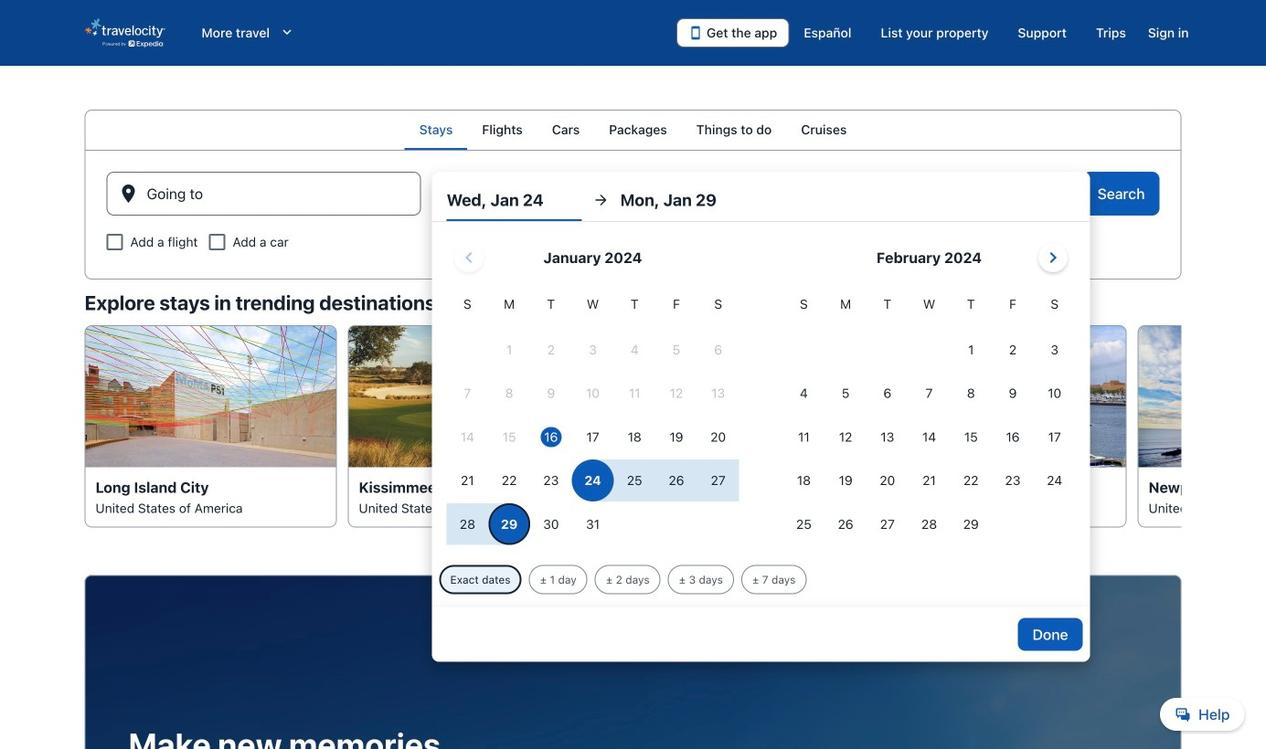 Task type: describe. For each thing, give the bounding box(es) containing it.
atlantic city aquarium which includes a marina, boating and a coastal town image
[[875, 326, 1127, 468]]

previous month image
[[458, 247, 480, 269]]

newport showing general coastal views and rugged coastline image
[[1138, 326, 1267, 468]]

orlando which includes golf image
[[348, 326, 600, 468]]

show previous card image
[[74, 416, 96, 438]]



Task type: vqa. For each thing, say whether or not it's contained in the screenshot.
Download the app button icon
yes



Task type: locate. For each thing, give the bounding box(es) containing it.
main content
[[0, 110, 1267, 750]]

directional image
[[593, 192, 610, 209]]

application
[[447, 236, 1076, 547]]

next month image
[[1042, 247, 1064, 269]]

tab list
[[85, 110, 1182, 150]]

february 2024 element
[[783, 294, 1076, 547]]

today element
[[541, 427, 562, 447]]

travelocity logo image
[[85, 18, 165, 48]]

moma ps1 which includes outdoor art image
[[85, 326, 337, 468]]

georgetown - foggy bottom showing a house, a city and street scenes image
[[611, 326, 864, 468]]

download the app button image
[[689, 26, 703, 40]]

january 2024 element
[[447, 294, 739, 547]]

show next card image
[[1171, 416, 1193, 438]]



